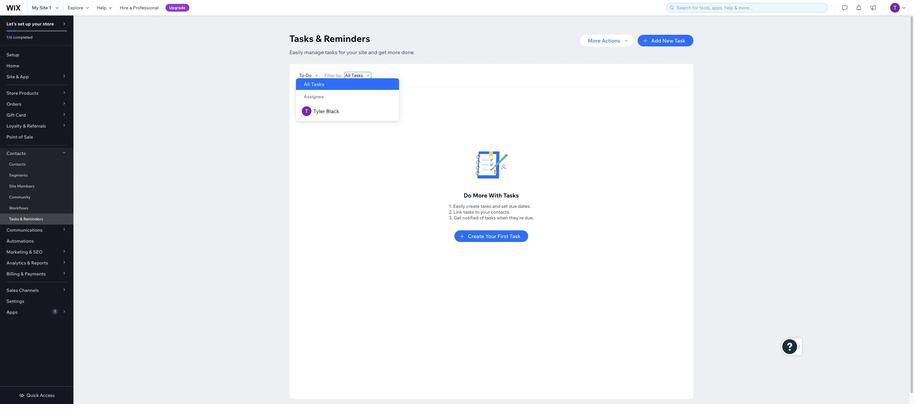 Task type: describe. For each thing, give the bounding box(es) containing it.
actions
[[602, 37, 621, 44]]

done.
[[402, 49, 415, 55]]

tyler black
[[314, 108, 340, 114]]

community link
[[0, 192, 73, 203]]

home link
[[0, 60, 73, 71]]

quick
[[27, 393, 39, 398]]

store products
[[6, 90, 38, 96]]

more
[[388, 49, 401, 55]]

segments
[[9, 173, 28, 178]]

of inside 1. easily create tasks and set due dates. 2. link tasks to your contacts. 3. get notified of tasks when they're due.
[[480, 215, 484, 221]]

orders button
[[0, 99, 73, 110]]

all tasks for the all tasks button
[[345, 73, 363, 78]]

your inside 1. easily create tasks and set due dates. 2. link tasks to your contacts. 3. get notified of tasks when they're due.
[[481, 209, 490, 215]]

analytics
[[6, 260, 26, 266]]

marketing & seo button
[[0, 247, 73, 258]]

contacts for the contacts dropdown button
[[6, 151, 26, 156]]

let's set up your store
[[6, 21, 54, 27]]

filter by:
[[325, 73, 343, 78]]

by:
[[336, 73, 343, 78]]

sales channels
[[6, 288, 39, 293]]

products
[[19, 90, 38, 96]]

billing & payments button
[[0, 269, 73, 279]]

site members link
[[0, 181, 73, 192]]

1 vertical spatial do
[[464, 192, 472, 199]]

apps
[[6, 309, 18, 315]]

1 horizontal spatial task
[[675, 37, 686, 44]]

tasks & reminders link
[[0, 214, 73, 225]]

hire a professional link
[[116, 0, 163, 15]]

hire a professional
[[120, 5, 159, 11]]

with
[[489, 192, 502, 199]]

site
[[359, 49, 367, 55]]

0 vertical spatial reminders
[[324, 33, 370, 44]]

your
[[486, 233, 497, 239]]

store
[[6, 90, 18, 96]]

tasks left to
[[464, 209, 475, 215]]

site for site & app
[[6, 74, 15, 80]]

store products button
[[0, 88, 73, 99]]

get
[[454, 215, 462, 221]]

contacts button
[[0, 148, 73, 159]]

1/6 completed
[[6, 35, 33, 40]]

Search for tools, apps, help & more... field
[[675, 3, 826, 12]]

reports
[[31, 260, 48, 266]]

segments link
[[0, 170, 73, 181]]

more inside button
[[588, 37, 601, 44]]

more actions button
[[581, 35, 634, 46]]

2.
[[449, 209, 453, 215]]

tasks left for
[[325, 49, 338, 55]]

help
[[97, 5, 107, 11]]

communications button
[[0, 225, 73, 236]]

analytics & reports button
[[0, 258, 73, 269]]

do more with tasks
[[464, 192, 519, 199]]

create your first task button
[[455, 230, 529, 242]]

tasks left when
[[485, 215, 496, 221]]

point
[[6, 134, 18, 140]]

a
[[130, 5, 132, 11]]

& for marketing & seo dropdown button on the left of the page
[[29, 249, 32, 255]]

0 horizontal spatial task
[[510, 233, 521, 239]]

they're
[[510, 215, 524, 221]]

quick access button
[[19, 393, 55, 398]]

all tasks for all tasks option
[[304, 81, 325, 87]]

notified
[[463, 215, 479, 221]]

tasks right to
[[481, 203, 492, 209]]

0 vertical spatial site
[[40, 5, 48, 11]]

0 horizontal spatial more
[[473, 192, 488, 199]]

loyalty & referrals button
[[0, 121, 73, 132]]

0 horizontal spatial and
[[369, 49, 378, 55]]

up
[[25, 21, 31, 27]]

1 inside sidebar element
[[54, 309, 56, 314]]

store
[[43, 21, 54, 27]]

setup link
[[0, 49, 73, 60]]

completed
[[13, 35, 33, 40]]

get
[[379, 49, 387, 55]]

community
[[9, 195, 30, 200]]

due.
[[525, 215, 534, 221]]

to
[[476, 209, 480, 215]]

members
[[17, 184, 35, 189]]

let's
[[6, 21, 17, 27]]

channels
[[19, 288, 39, 293]]

upgrade
[[169, 5, 186, 10]]

filter
[[325, 73, 335, 78]]

help button
[[93, 0, 116, 15]]

upgrade button
[[166, 4, 189, 12]]

0 horizontal spatial easily
[[290, 49, 303, 55]]

1.
[[449, 203, 453, 209]]

1 vertical spatial your
[[347, 49, 358, 55]]

list box containing all tasks
[[296, 78, 400, 121]]

& up manage
[[316, 33, 322, 44]]

explore
[[68, 5, 83, 11]]

3.
[[449, 215, 453, 221]]

setup
[[6, 52, 19, 58]]

link
[[454, 209, 463, 215]]

create
[[468, 233, 485, 239]]

easily manage tasks for your site and get more done.
[[290, 49, 415, 55]]

analytics & reports
[[6, 260, 48, 266]]

settings
[[6, 298, 24, 304]]

to-
[[299, 73, 306, 78]]

contacts link
[[0, 159, 73, 170]]

site for site members
[[9, 184, 16, 189]]

tasks inside option
[[311, 81, 325, 87]]



Task type: vqa. For each thing, say whether or not it's contained in the screenshot.
Design "button"
no



Task type: locate. For each thing, give the bounding box(es) containing it.
assignee
[[304, 94, 324, 100]]

billing & payments
[[6, 271, 46, 277]]

0 vertical spatial of
[[19, 134, 23, 140]]

set inside sidebar element
[[18, 21, 24, 27]]

add new task button
[[638, 35, 694, 46]]

1 vertical spatial tasks & reminders
[[9, 217, 43, 221]]

0 vertical spatial 1
[[49, 5, 51, 11]]

to-do
[[299, 73, 312, 78]]

new
[[663, 37, 674, 44]]

0 vertical spatial all tasks
[[345, 73, 363, 78]]

site & app button
[[0, 71, 73, 82]]

& left seo
[[29, 249, 32, 255]]

tyler black image
[[302, 106, 312, 116]]

all tasks inside option
[[304, 81, 325, 87]]

gift card button
[[0, 110, 73, 121]]

reminders
[[324, 33, 370, 44], [23, 217, 43, 221]]

0 horizontal spatial reminders
[[23, 217, 43, 221]]

add
[[652, 37, 662, 44]]

tasks & reminders up communications
[[9, 217, 43, 221]]

0 vertical spatial task
[[675, 37, 686, 44]]

workflows
[[9, 206, 28, 210]]

and inside 1. easily create tasks and set due dates. 2. link tasks to your contacts. 3. get notified of tasks when they're due.
[[493, 203, 501, 209]]

1 vertical spatial site
[[6, 74, 15, 80]]

manage
[[305, 49, 324, 55]]

& for site & app dropdown button
[[16, 74, 19, 80]]

your right for
[[347, 49, 358, 55]]

easily inside 1. easily create tasks and set due dates. 2. link tasks to your contacts. 3. get notified of tasks when they're due.
[[454, 203, 466, 209]]

0 vertical spatial and
[[369, 49, 378, 55]]

and down with
[[493, 203, 501, 209]]

my site 1
[[32, 5, 51, 11]]

0 vertical spatial do
[[306, 73, 312, 78]]

& left app
[[16, 74, 19, 80]]

of right to
[[480, 215, 484, 221]]

gift card
[[6, 112, 26, 118]]

more actions
[[588, 37, 621, 44]]

site down segments
[[9, 184, 16, 189]]

hire
[[120, 5, 129, 11]]

& down the workflows
[[20, 217, 23, 221]]

0 vertical spatial easily
[[290, 49, 303, 55]]

set
[[18, 21, 24, 27], [502, 203, 508, 209]]

task right new
[[675, 37, 686, 44]]

tasks & reminders inside sidebar element
[[9, 217, 43, 221]]

reminders up for
[[324, 33, 370, 44]]

contacts.
[[491, 209, 511, 215]]

contacts
[[6, 151, 26, 156], [9, 162, 26, 167]]

sales channels button
[[0, 285, 73, 296]]

& inside analytics & reports popup button
[[27, 260, 30, 266]]

1 vertical spatial all
[[304, 81, 310, 87]]

easily left manage
[[290, 49, 303, 55]]

easily
[[290, 49, 303, 55], [454, 203, 466, 209]]

of
[[19, 134, 23, 140], [480, 215, 484, 221]]

1 horizontal spatial do
[[464, 192, 472, 199]]

easily right 1.
[[454, 203, 466, 209]]

2 vertical spatial site
[[9, 184, 16, 189]]

0 horizontal spatial set
[[18, 21, 24, 27]]

& inside billing & payments "popup button"
[[21, 271, 24, 277]]

tasks down the workflows
[[9, 217, 19, 221]]

1. easily create tasks and set due dates. 2. link tasks to your contacts. 3. get notified of tasks when they're due.
[[449, 203, 534, 221]]

referrals
[[27, 123, 46, 129]]

your right to
[[481, 209, 490, 215]]

task right first
[[510, 233, 521, 239]]

1 vertical spatial contacts
[[9, 162, 26, 167]]

dates.
[[518, 203, 531, 209]]

to-do button
[[299, 73, 320, 78]]

site down home
[[6, 74, 15, 80]]

1 vertical spatial more
[[473, 192, 488, 199]]

seo
[[33, 249, 43, 255]]

tasks right by:
[[352, 73, 363, 78]]

your inside sidebar element
[[32, 21, 42, 27]]

1 horizontal spatial set
[[502, 203, 508, 209]]

site inside dropdown button
[[6, 74, 15, 80]]

& for loyalty & referrals popup button
[[23, 123, 26, 129]]

of left "sale"
[[19, 134, 23, 140]]

1 down settings link
[[54, 309, 56, 314]]

all inside option
[[304, 81, 310, 87]]

1 horizontal spatial tasks & reminders
[[290, 33, 370, 44]]

0 horizontal spatial all
[[304, 81, 310, 87]]

sale
[[24, 134, 33, 140]]

0 vertical spatial contacts
[[6, 151, 26, 156]]

tasks
[[325, 49, 338, 55], [481, 203, 492, 209], [464, 209, 475, 215], [485, 215, 496, 221]]

site members
[[9, 184, 35, 189]]

0 vertical spatial more
[[588, 37, 601, 44]]

do up create
[[464, 192, 472, 199]]

1 horizontal spatial more
[[588, 37, 601, 44]]

1 vertical spatial reminders
[[23, 217, 43, 221]]

payments
[[25, 271, 46, 277]]

& inside loyalty & referrals popup button
[[23, 123, 26, 129]]

my
[[32, 5, 39, 11]]

automations link
[[0, 236, 73, 247]]

1 vertical spatial easily
[[454, 203, 466, 209]]

contacts up segments
[[9, 162, 26, 167]]

all for all tasks option
[[304, 81, 310, 87]]

1 vertical spatial and
[[493, 203, 501, 209]]

1 vertical spatial set
[[502, 203, 508, 209]]

all tasks
[[345, 73, 363, 78], [304, 81, 325, 87]]

0 horizontal spatial your
[[32, 21, 42, 27]]

& for billing & payments "popup button"
[[21, 271, 24, 277]]

1 horizontal spatial your
[[347, 49, 358, 55]]

1/6
[[6, 35, 12, 40]]

do left filter
[[306, 73, 312, 78]]

0 vertical spatial all
[[345, 73, 351, 78]]

when
[[497, 215, 509, 221]]

1 vertical spatial task
[[510, 233, 521, 239]]

& inside tasks & reminders link
[[20, 217, 23, 221]]

1 horizontal spatial 1
[[54, 309, 56, 314]]

due
[[509, 203, 517, 209]]

0 horizontal spatial do
[[306, 73, 312, 78]]

1 vertical spatial all tasks
[[304, 81, 325, 87]]

and
[[369, 49, 378, 55], [493, 203, 501, 209]]

more up create
[[473, 192, 488, 199]]

site right my
[[40, 5, 48, 11]]

2 vertical spatial your
[[481, 209, 490, 215]]

all down "to-do"
[[304, 81, 310, 87]]

0 horizontal spatial all tasks
[[304, 81, 325, 87]]

reminders down workflows link
[[23, 217, 43, 221]]

& inside marketing & seo dropdown button
[[29, 249, 32, 255]]

marketing & seo
[[6, 249, 43, 255]]

list box
[[296, 78, 400, 121]]

add new task
[[652, 37, 686, 44]]

app
[[20, 74, 29, 80]]

&
[[316, 33, 322, 44], [16, 74, 19, 80], [23, 123, 26, 129], [20, 217, 23, 221], [29, 249, 32, 255], [27, 260, 30, 266], [21, 271, 24, 277]]

& inside site & app dropdown button
[[16, 74, 19, 80]]

task
[[675, 37, 686, 44], [510, 233, 521, 239]]

site & app
[[6, 74, 29, 80]]

more left actions
[[588, 37, 601, 44]]

all tasks right by:
[[345, 73, 363, 78]]

tyler
[[314, 108, 325, 114]]

card
[[16, 112, 26, 118]]

1 vertical spatial of
[[480, 215, 484, 221]]

1 horizontal spatial easily
[[454, 203, 466, 209]]

0 horizontal spatial tasks & reminders
[[9, 217, 43, 221]]

workflows link
[[0, 203, 73, 214]]

site
[[40, 5, 48, 11], [6, 74, 15, 80], [9, 184, 16, 189]]

0 horizontal spatial of
[[19, 134, 23, 140]]

quick access
[[27, 393, 55, 398]]

tasks down the to-do button in the top of the page
[[311, 81, 325, 87]]

1 horizontal spatial reminders
[[324, 33, 370, 44]]

loyalty & referrals
[[6, 123, 46, 129]]

all tasks option
[[296, 78, 400, 90]]

billing
[[6, 271, 20, 277]]

0 vertical spatial tasks & reminders
[[290, 33, 370, 44]]

tasks up manage
[[290, 33, 314, 44]]

black
[[327, 108, 340, 114]]

& right loyalty
[[23, 123, 26, 129]]

of inside sidebar element
[[19, 134, 23, 140]]

point of sale link
[[0, 132, 73, 142]]

your
[[32, 21, 42, 27], [347, 49, 358, 55], [481, 209, 490, 215]]

0 vertical spatial your
[[32, 21, 42, 27]]

& right billing
[[21, 271, 24, 277]]

1 horizontal spatial all
[[345, 73, 351, 78]]

& for tasks & reminders link
[[20, 217, 23, 221]]

0 vertical spatial set
[[18, 21, 24, 27]]

& left 'reports' at the left bottom of the page
[[27, 260, 30, 266]]

& for analytics & reports popup button
[[27, 260, 30, 266]]

tasks up due
[[504, 192, 519, 199]]

create
[[467, 203, 480, 209]]

all right by:
[[345, 73, 351, 78]]

set left due
[[502, 203, 508, 209]]

2 horizontal spatial your
[[481, 209, 490, 215]]

1 horizontal spatial and
[[493, 203, 501, 209]]

and left get
[[369, 49, 378, 55]]

sidebar element
[[0, 15, 73, 404]]

professional
[[133, 5, 159, 11]]

more
[[588, 37, 601, 44], [473, 192, 488, 199]]

tasks inside sidebar element
[[9, 217, 19, 221]]

marketing
[[6, 249, 28, 255]]

1 right my
[[49, 5, 51, 11]]

contacts for the contacts link
[[9, 162, 26, 167]]

gift
[[6, 112, 15, 118]]

home
[[6, 63, 19, 69]]

0 horizontal spatial 1
[[49, 5, 51, 11]]

automations
[[6, 238, 34, 244]]

all for the all tasks button
[[345, 73, 351, 78]]

set left up
[[18, 21, 24, 27]]

contacts down point of sale
[[6, 151, 26, 156]]

contacts inside dropdown button
[[6, 151, 26, 156]]

all tasks down the to-do button in the top of the page
[[304, 81, 325, 87]]

reminders inside sidebar element
[[23, 217, 43, 221]]

set inside 1. easily create tasks and set due dates. 2. link tasks to your contacts. 3. get notified of tasks when they're due.
[[502, 203, 508, 209]]

tasks & reminders up for
[[290, 33, 370, 44]]

all tasks button
[[345, 73, 371, 78]]

1 vertical spatial 1
[[54, 309, 56, 314]]

1 horizontal spatial of
[[480, 215, 484, 221]]

your right up
[[32, 21, 42, 27]]

point of sale
[[6, 134, 33, 140]]

1 horizontal spatial all tasks
[[345, 73, 363, 78]]



